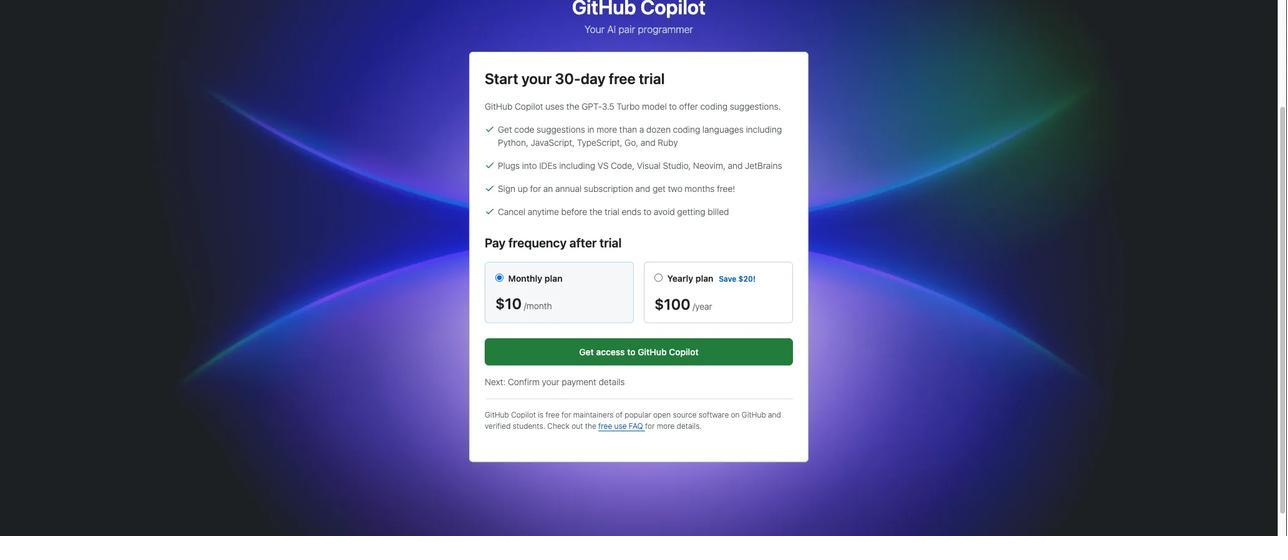 Task type: describe. For each thing, give the bounding box(es) containing it.
before
[[561, 207, 587, 217]]

source
[[673, 411, 697, 420]]

0 vertical spatial for
[[530, 184, 541, 194]]

ides
[[539, 161, 557, 171]]

months
[[685, 184, 715, 194]]

ruby
[[658, 138, 678, 148]]

monthly
[[508, 274, 542, 284]]

next:
[[485, 378, 506, 388]]

including inside the get code suggestions in more than a dozen coding languages including python, javascript, typescript, go, and ruby
[[746, 124, 782, 135]]

details.
[[677, 422, 702, 431]]

vs
[[598, 161, 609, 171]]

check
[[547, 422, 570, 431]]

turbo
[[617, 101, 640, 112]]

and inside 'github copilot is free for maintainers of popular open source software on github and verified students. check out the'
[[768, 411, 781, 420]]

pay frequency after trial
[[485, 236, 622, 250]]

1 vertical spatial to
[[644, 207, 652, 217]]

maintainers
[[573, 411, 614, 420]]

1 vertical spatial your
[[542, 378, 560, 388]]

in
[[588, 124, 594, 135]]

github copilot is free for maintainers of popular open source software on github and verified students. check out the
[[485, 411, 781, 431]]

uses
[[546, 101, 564, 112]]

0 vertical spatial coding
[[700, 101, 728, 112]]

programmer
[[638, 24, 693, 36]]

0 vertical spatial free
[[609, 70, 636, 88]]

get
[[653, 184, 666, 194]]

suggestions.
[[730, 101, 781, 112]]

the inside 'github copilot is free for maintainers of popular open source software on github and verified students. check out the'
[[585, 422, 596, 431]]

your ai pair programmer
[[585, 24, 693, 36]]

and up free!
[[728, 161, 743, 171]]

offer
[[679, 101, 698, 112]]

save
[[719, 275, 737, 284]]

subscription
[[584, 184, 633, 194]]

cancel
[[498, 207, 525, 217]]

plan for yearly
[[696, 274, 714, 284]]

day
[[581, 70, 606, 88]]

billed
[[708, 207, 729, 217]]

access
[[596, 347, 625, 358]]

$10
[[495, 295, 522, 313]]

of
[[616, 411, 623, 420]]

ai
[[607, 24, 616, 36]]

get for get code suggestions in more than a dozen coding languages including python, javascript, typescript, go, and ruby
[[498, 124, 512, 135]]

and inside the get code suggestions in more than a dozen coding languages including python, javascript, typescript, go, and ruby
[[641, 138, 656, 148]]

$100 /year
[[655, 296, 712, 313]]

/month
[[524, 301, 552, 312]]

free inside 'github copilot is free for maintainers of popular open source software on github and verified students. check out the'
[[546, 411, 560, 420]]

gpt-
[[582, 101, 602, 112]]

get code suggestions in more than a dozen coding languages including python, javascript, typescript, go, and ruby
[[498, 124, 782, 148]]

2 vertical spatial free
[[598, 422, 612, 431]]

for inside 'github copilot is free for maintainers of popular open source software on github and verified students. check out the'
[[562, 411, 571, 420]]

plugs into ides including vs code, visual studio, neovim, and jetbrains
[[498, 161, 782, 171]]

option group containing $10
[[485, 262, 793, 324]]

get for get access to github copilot
[[579, 347, 594, 358]]

than
[[619, 124, 637, 135]]

sign
[[498, 184, 516, 194]]

get access to github copilot button
[[485, 339, 793, 366]]

visual
[[637, 161, 661, 171]]

next: confirm your payment details
[[485, 378, 625, 388]]

plugs
[[498, 161, 520, 171]]

avoid
[[654, 207, 675, 217]]

copilot for maintainers
[[511, 411, 536, 420]]

monthly plan
[[508, 274, 563, 284]]

free use faq for more details.
[[598, 422, 702, 431]]

github inside "get access to github copilot" button
[[638, 347, 667, 358]]

2 horizontal spatial for
[[645, 422, 655, 431]]

up
[[518, 184, 528, 194]]

and left 'get'
[[635, 184, 650, 194]]

out
[[572, 422, 583, 431]]

code
[[514, 124, 534, 135]]

copilot for 3.5
[[515, 101, 543, 112]]

dozen
[[646, 124, 671, 135]]

get access to github copilot
[[579, 347, 699, 358]]

code,
[[611, 161, 635, 171]]

jetbrains
[[745, 161, 782, 171]]

a
[[639, 124, 644, 135]]

start your 30-day free trial
[[485, 70, 665, 88]]

languages
[[703, 124, 744, 135]]

on
[[731, 411, 740, 420]]

getting
[[677, 207, 706, 217]]

payment
[[562, 378, 596, 388]]

ends
[[622, 207, 641, 217]]

sign up for an annual subscription and get two months free!
[[498, 184, 735, 194]]

faq
[[629, 422, 643, 431]]



Task type: locate. For each thing, give the bounding box(es) containing it.
yearly plan save $20!
[[667, 274, 756, 284]]

start
[[485, 70, 518, 88]]

frequency
[[509, 236, 567, 250]]

plan for monthly
[[545, 274, 563, 284]]

copilot inside 'github copilot is free for maintainers of popular open source software on github and verified students. check out the'
[[511, 411, 536, 420]]

1 vertical spatial more
[[657, 422, 675, 431]]

coding up languages
[[700, 101, 728, 112]]

1 vertical spatial free
[[546, 411, 560, 420]]

0 horizontal spatial plan
[[545, 274, 563, 284]]

0 vertical spatial to
[[669, 101, 677, 112]]

free right is
[[546, 411, 560, 420]]

0 vertical spatial your
[[522, 70, 552, 88]]

pay
[[485, 236, 506, 250]]

cancel anytime before the trial ends to avoid getting billed
[[498, 207, 729, 217]]

use
[[614, 422, 627, 431]]

the down maintainers
[[585, 422, 596, 431]]

free
[[609, 70, 636, 88], [546, 411, 560, 420], [598, 422, 612, 431]]

the right uses
[[567, 101, 579, 112]]

more for for
[[657, 422, 675, 431]]

$20!
[[739, 275, 756, 284]]

0 vertical spatial including
[[746, 124, 782, 135]]

to right access
[[627, 347, 636, 358]]

3.5
[[602, 101, 615, 112]]

your left 30-
[[522, 70, 552, 88]]

plan left the save
[[696, 274, 714, 284]]

github
[[485, 101, 513, 112], [638, 347, 667, 358], [485, 411, 509, 420], [742, 411, 766, 420]]

30-
[[555, 70, 581, 88]]

get inside button
[[579, 347, 594, 358]]

1 horizontal spatial plan
[[696, 274, 714, 284]]

free!
[[717, 184, 735, 194]]

free up turbo
[[609, 70, 636, 88]]

get inside the get code suggestions in more than a dozen coding languages including python, javascript, typescript, go, and ruby
[[498, 124, 512, 135]]

1 horizontal spatial more
[[657, 422, 675, 431]]

your
[[585, 24, 605, 36]]

2 vertical spatial the
[[585, 422, 596, 431]]

and
[[641, 138, 656, 148], [728, 161, 743, 171], [635, 184, 650, 194], [768, 411, 781, 420]]

more up 'typescript,'
[[597, 124, 617, 135]]

0 horizontal spatial including
[[559, 161, 595, 171]]

None radio
[[495, 274, 504, 282], [655, 274, 663, 282], [495, 274, 504, 282], [655, 274, 663, 282]]

1 horizontal spatial to
[[644, 207, 652, 217]]

after
[[570, 236, 597, 250]]

your right confirm
[[542, 378, 560, 388]]

0 vertical spatial more
[[597, 124, 617, 135]]

copilot inside "get access to github copilot" button
[[669, 347, 699, 358]]

github copilot logo image
[[577, 0, 701, 17]]

1 horizontal spatial get
[[579, 347, 594, 358]]

coding
[[700, 101, 728, 112], [673, 124, 700, 135]]

/year
[[693, 302, 712, 312]]

copilot up the code
[[515, 101, 543, 112]]

your
[[522, 70, 552, 88], [542, 378, 560, 388]]

2 vertical spatial for
[[645, 422, 655, 431]]

0 vertical spatial the
[[567, 101, 579, 112]]

trial left the ends
[[605, 207, 620, 217]]

and right on
[[768, 411, 781, 420]]

coding up 'ruby'
[[673, 124, 700, 135]]

1 vertical spatial for
[[562, 411, 571, 420]]

to right the ends
[[644, 207, 652, 217]]

for right faq in the left bottom of the page
[[645, 422, 655, 431]]

github up "verified" at the left
[[485, 411, 509, 420]]

annual
[[555, 184, 582, 194]]

confirm
[[508, 378, 540, 388]]

trial right "after"
[[600, 236, 622, 250]]

including up annual
[[559, 161, 595, 171]]

0 vertical spatial trial
[[639, 70, 665, 88]]

for
[[530, 184, 541, 194], [562, 411, 571, 420], [645, 422, 655, 431]]

plan
[[545, 274, 563, 284], [696, 274, 714, 284]]

2 horizontal spatial to
[[669, 101, 677, 112]]

coding inside the get code suggestions in more than a dozen coding languages including python, javascript, typescript, go, and ruby
[[673, 124, 700, 135]]

suggestions
[[537, 124, 585, 135]]

anytime
[[528, 207, 559, 217]]

1 vertical spatial trial
[[605, 207, 620, 217]]

is
[[538, 411, 544, 420]]

get left access
[[579, 347, 594, 358]]

trial up model
[[639, 70, 665, 88]]

pair
[[619, 24, 635, 36]]

and down a
[[641, 138, 656, 148]]

an
[[543, 184, 553, 194]]

studio,
[[663, 161, 691, 171]]

neovim,
[[693, 161, 726, 171]]

1 vertical spatial coding
[[673, 124, 700, 135]]

typescript,
[[577, 138, 622, 148]]

0 vertical spatial get
[[498, 124, 512, 135]]

including down suggestions.
[[746, 124, 782, 135]]

for up the check
[[562, 411, 571, 420]]

copilot down $100 /year
[[669, 347, 699, 358]]

yearly
[[667, 274, 693, 284]]

2 vertical spatial to
[[627, 347, 636, 358]]

popular
[[625, 411, 651, 420]]

to inside button
[[627, 347, 636, 358]]

the
[[567, 101, 579, 112], [590, 207, 602, 217], [585, 422, 596, 431]]

0 horizontal spatial get
[[498, 124, 512, 135]]

0 horizontal spatial more
[[597, 124, 617, 135]]

get up python,
[[498, 124, 512, 135]]

verified
[[485, 422, 511, 431]]

github right on
[[742, 411, 766, 420]]

1 plan from the left
[[545, 274, 563, 284]]

for left an
[[530, 184, 541, 194]]

more for in
[[597, 124, 617, 135]]

1 vertical spatial get
[[579, 347, 594, 358]]

plan right monthly
[[545, 274, 563, 284]]

$100
[[655, 296, 691, 313]]

two
[[668, 184, 683, 194]]

$10 /month
[[495, 295, 552, 313]]

0 horizontal spatial to
[[627, 347, 636, 358]]

the right before
[[590, 207, 602, 217]]

more down open
[[657, 422, 675, 431]]

2 vertical spatial copilot
[[511, 411, 536, 420]]

more inside the get code suggestions in more than a dozen coding languages including python, javascript, typescript, go, and ruby
[[597, 124, 617, 135]]

the for trial
[[590, 207, 602, 217]]

1 vertical spatial the
[[590, 207, 602, 217]]

1 horizontal spatial including
[[746, 124, 782, 135]]

github copilot uses the gpt-3.5 turbo model to offer coding suggestions.
[[485, 101, 781, 112]]

free use faq link
[[598, 422, 645, 431]]

go,
[[625, 138, 638, 148]]

javascript,
[[531, 138, 575, 148]]

details
[[599, 378, 625, 388]]

2 plan from the left
[[696, 274, 714, 284]]

1 horizontal spatial for
[[562, 411, 571, 420]]

into
[[522, 161, 537, 171]]

software
[[699, 411, 729, 420]]

copilot up students.
[[511, 411, 536, 420]]

1 vertical spatial including
[[559, 161, 595, 171]]

option group
[[485, 262, 793, 324]]

github down start
[[485, 101, 513, 112]]

github right access
[[638, 347, 667, 358]]

1 vertical spatial copilot
[[669, 347, 699, 358]]

open
[[653, 411, 671, 420]]

including
[[746, 124, 782, 135], [559, 161, 595, 171]]

students.
[[513, 422, 545, 431]]

to
[[669, 101, 677, 112], [644, 207, 652, 217], [627, 347, 636, 358]]

to left offer
[[669, 101, 677, 112]]

0 vertical spatial copilot
[[515, 101, 543, 112]]

the for gpt-
[[567, 101, 579, 112]]

get
[[498, 124, 512, 135], [579, 347, 594, 358]]

0 horizontal spatial for
[[530, 184, 541, 194]]

model
[[642, 101, 667, 112]]

free left use
[[598, 422, 612, 431]]

2 vertical spatial trial
[[600, 236, 622, 250]]

more
[[597, 124, 617, 135], [657, 422, 675, 431]]

python,
[[498, 138, 528, 148]]



Task type: vqa. For each thing, say whether or not it's contained in the screenshot.
GitHub Copilot uses the GPT-3.5 Turbo model to offer coding suggestions.
yes



